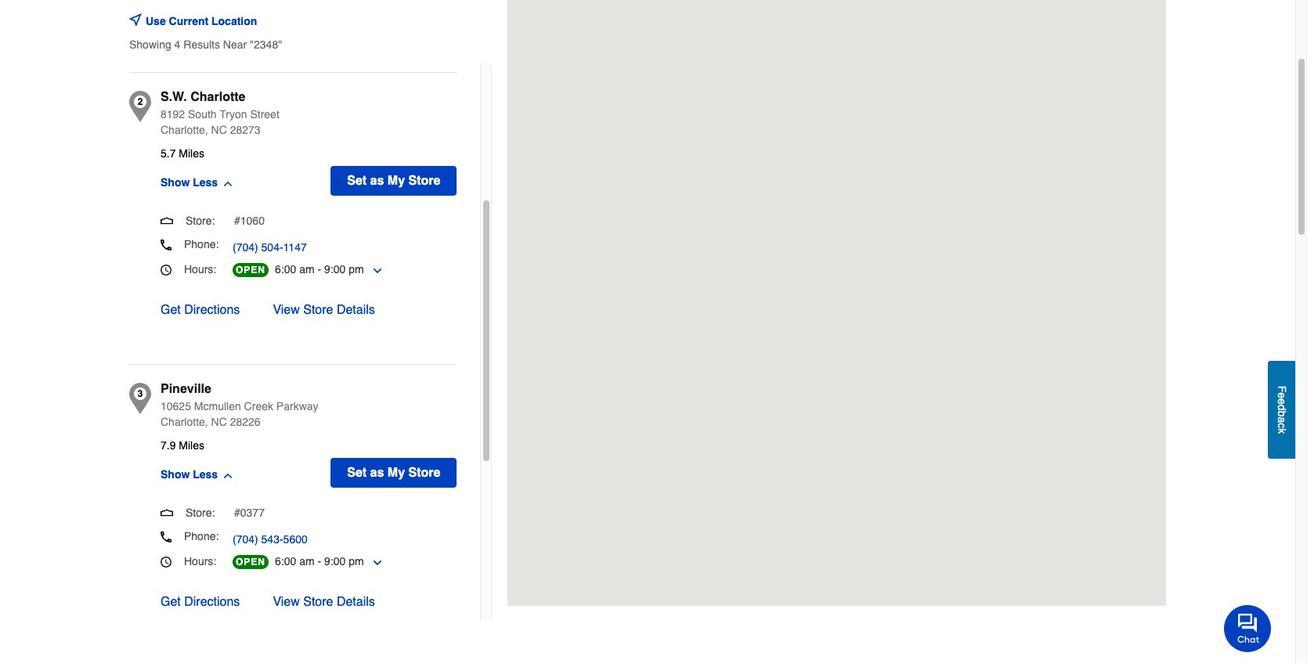 Task type: locate. For each thing, give the bounding box(es) containing it.
0 vertical spatial view store details link
[[273, 301, 375, 320]]

-
[[318, 263, 321, 276], [318, 555, 321, 568]]

less
[[193, 176, 218, 188], [193, 468, 218, 481]]

hours right history icon
[[184, 555, 213, 568]]

(704) for 10625
[[233, 533, 258, 546]]

charlotte, down the 8192
[[161, 124, 208, 136]]

0 vertical spatial hours
[[184, 263, 213, 276]]

open down (704) 504-1147
[[236, 265, 266, 276]]

1 pm from the top
[[349, 263, 364, 276]]

1 nc from the top
[[211, 124, 227, 136]]

store: right pagoda image
[[186, 215, 215, 227]]

1 vertical spatial get directions link
[[161, 593, 240, 612]]

pagoda image
[[161, 506, 173, 519]]

9:00
[[324, 263, 346, 276], [324, 555, 346, 568]]

6:00 am - 9:00 pm down 5600
[[275, 555, 364, 568]]

set as my store button for s.w. charlotte
[[331, 166, 457, 196]]

0 vertical spatial details
[[337, 303, 375, 317]]

2 nc from the top
[[211, 416, 227, 429]]

2 view from the top
[[273, 595, 300, 609]]

show less down 7.9 miles
[[161, 468, 218, 481]]

0 vertical spatial (704)
[[233, 241, 258, 254]]

2 view store details from the top
[[273, 595, 375, 609]]

2 miles from the top
[[179, 439, 204, 452]]

2 less from the top
[[193, 468, 218, 481]]

nc
[[211, 124, 227, 136], [211, 416, 227, 429]]

1 vertical spatial (704)
[[233, 533, 258, 546]]

1 show from the top
[[161, 176, 190, 188]]

get directions for 10625
[[161, 595, 240, 609]]

- for 10625
[[318, 555, 321, 568]]

1 vertical spatial view
[[273, 595, 300, 609]]

2 e from the top
[[1276, 399, 1289, 405]]

pineville
[[161, 382, 211, 396]]

get down history icon
[[161, 595, 181, 609]]

hours : right history icon
[[184, 555, 216, 568]]

get down history image
[[161, 303, 181, 317]]

use current location
[[146, 15, 257, 27]]

1 vertical spatial charlotte,
[[161, 416, 208, 429]]

view store details for charlotte
[[273, 303, 375, 317]]

my for pineville
[[388, 466, 405, 480]]

1 charlotte, from the top
[[161, 124, 208, 136]]

set
[[347, 174, 367, 188], [347, 466, 367, 480]]

0 vertical spatial directions
[[184, 303, 240, 317]]

1 details from the top
[[337, 303, 375, 317]]

2 show from the top
[[161, 468, 190, 481]]

2 show less from the top
[[161, 468, 218, 481]]

0 vertical spatial set as my store
[[347, 174, 441, 188]]

0 vertical spatial miles
[[179, 147, 204, 160]]

as
[[370, 174, 384, 188], [370, 466, 384, 480]]

results
[[184, 38, 220, 51]]

5.7
[[161, 147, 176, 160]]

phone:
[[184, 238, 219, 251], [184, 530, 219, 543]]

543-
[[261, 533, 283, 546]]

0 vertical spatial as
[[370, 174, 384, 188]]

1 view from the top
[[273, 303, 300, 317]]

1 vertical spatial get directions
[[161, 595, 240, 609]]

get
[[161, 303, 181, 317], [161, 595, 181, 609]]

0 vertical spatial 6:00 am - 9:00 pm
[[275, 263, 364, 276]]

2 6:00 am - 9:00 pm from the top
[[275, 555, 364, 568]]

store
[[409, 174, 441, 188], [303, 303, 333, 317], [409, 466, 441, 480], [303, 595, 333, 609]]

phone: right phone image
[[184, 238, 219, 251]]

2 get directions link from the top
[[161, 593, 240, 612]]

details
[[337, 303, 375, 317], [337, 595, 375, 609]]

(704)
[[233, 241, 258, 254], [233, 533, 258, 546]]

6:00 down 5600
[[275, 555, 296, 568]]

1 hours : from the top
[[184, 263, 216, 276]]

chat invite button image
[[1224, 605, 1272, 653]]

set for pineville
[[347, 466, 367, 480]]

show for 10625
[[161, 468, 190, 481]]

1 vertical spatial am
[[299, 555, 315, 568]]

1 store: from the top
[[186, 215, 215, 227]]

1 vertical spatial hours
[[184, 555, 213, 568]]

2 - from the top
[[318, 555, 321, 568]]

1 vertical spatial show less
[[161, 468, 218, 481]]

1 vertical spatial 9:00
[[324, 555, 346, 568]]

1 vertical spatial :
[[213, 555, 216, 568]]

pm for pineville
[[349, 555, 364, 568]]

get directions
[[161, 303, 240, 317], [161, 595, 240, 609]]

0 vertical spatial less
[[193, 176, 218, 188]]

1 view store details from the top
[[273, 303, 375, 317]]

6:00 for charlotte
[[275, 263, 296, 276]]

phone: for 10625
[[184, 530, 219, 543]]

1 am from the top
[[299, 263, 315, 276]]

view store details link down 5600
[[273, 593, 375, 612]]

store: for charlotte
[[186, 215, 215, 227]]

phone: right phone icon
[[184, 530, 219, 543]]

get directions down history icon
[[161, 595, 240, 609]]

1 show less from the top
[[161, 176, 218, 188]]

phone: for charlotte
[[184, 238, 219, 251]]

6:00 down 1147
[[275, 263, 296, 276]]

nc down mcmullen
[[211, 416, 227, 429]]

showing                                      4                                     results near "2348"
[[129, 38, 282, 51]]

6:00 am - 9:00 pm down 1147
[[275, 263, 364, 276]]

2 my from the top
[[388, 466, 405, 480]]

nc down tryon
[[211, 124, 227, 136]]

1 6:00 from the top
[[275, 263, 296, 276]]

charlotte,
[[161, 124, 208, 136], [161, 416, 208, 429]]

show
[[161, 176, 190, 188], [161, 468, 190, 481]]

1 phone: from the top
[[184, 238, 219, 251]]

1 vertical spatial set as my store
[[347, 466, 441, 480]]

"2348"
[[250, 38, 282, 51]]

view down 1147
[[273, 303, 300, 317]]

store: right pagoda icon in the left of the page
[[186, 507, 215, 519]]

mcmullen
[[194, 400, 241, 413]]

am down 1147
[[299, 263, 315, 276]]

get for charlotte
[[161, 303, 181, 317]]

2
[[138, 96, 143, 107]]

0 vertical spatial nc
[[211, 124, 227, 136]]

1 vertical spatial phone:
[[184, 530, 219, 543]]

0 vertical spatial store:
[[186, 215, 215, 227]]

1147
[[283, 241, 307, 254]]

e
[[1276, 393, 1289, 399], [1276, 399, 1289, 405]]

2 as from the top
[[370, 466, 384, 480]]

2 9:00 from the top
[[324, 555, 346, 568]]

open down the (704) 543-5600
[[236, 557, 266, 568]]

1 set as my store from the top
[[347, 174, 441, 188]]

0 vertical spatial 9:00
[[324, 263, 346, 276]]

2 : from the top
[[213, 555, 216, 568]]

(704) for charlotte
[[233, 241, 258, 254]]

1 vertical spatial miles
[[179, 439, 204, 452]]

view store details link down 1147
[[273, 301, 375, 320]]

directions for 10625
[[184, 595, 240, 609]]

1 9:00 from the top
[[324, 263, 346, 276]]

2 6:00 from the top
[[275, 555, 296, 568]]

hours
[[184, 263, 213, 276], [184, 555, 213, 568]]

1 vertical spatial -
[[318, 555, 321, 568]]

0 vertical spatial phone:
[[184, 238, 219, 251]]

e up d
[[1276, 393, 1289, 399]]

1 hours from the top
[[184, 263, 213, 276]]

:
[[213, 263, 216, 276], [213, 555, 216, 568]]

1 6:00 am - 9:00 pm from the top
[[275, 263, 364, 276]]

gps image
[[129, 13, 142, 26]]

1 miles from the top
[[179, 147, 204, 160]]

2 open from the top
[[236, 557, 266, 568]]

open
[[236, 265, 266, 276], [236, 557, 266, 568]]

0 vertical spatial get directions
[[161, 303, 240, 317]]

get directions down history image
[[161, 303, 240, 317]]

use current location button
[[146, 4, 282, 38]]

0 vertical spatial open
[[236, 265, 266, 276]]

1 vertical spatial my
[[388, 466, 405, 480]]

2 am from the top
[[299, 555, 315, 568]]

2 directions from the top
[[184, 595, 240, 609]]

open for 10625
[[236, 557, 266, 568]]

9:00 for s.w. charlotte
[[324, 263, 346, 276]]

view store details link
[[273, 301, 375, 320], [273, 593, 375, 612]]

1 open from the top
[[236, 265, 266, 276]]

get directions link down history image
[[161, 301, 240, 320]]

get directions link down history icon
[[161, 593, 240, 612]]

1 vertical spatial hours :
[[184, 555, 216, 568]]

1 view store details link from the top
[[273, 301, 375, 320]]

1 (704) from the top
[[233, 241, 258, 254]]

miles right 5.7
[[179, 147, 204, 160]]

pm
[[349, 263, 364, 276], [349, 555, 364, 568]]

am for charlotte
[[299, 263, 315, 276]]

details for 10625
[[337, 595, 375, 609]]

hours : right history image
[[184, 263, 216, 276]]

store:
[[186, 215, 215, 227], [186, 507, 215, 519]]

view store details
[[273, 303, 375, 317], [273, 595, 375, 609]]

(704) 504-1147 link
[[233, 240, 307, 255]]

get directions link for 10625
[[161, 593, 240, 612]]

(704) left the 543-
[[233, 533, 258, 546]]

2 get from the top
[[161, 595, 181, 609]]

: right history image
[[213, 263, 216, 276]]

directions
[[184, 303, 240, 317], [184, 595, 240, 609]]

1 get from the top
[[161, 303, 181, 317]]

1 directions from the top
[[184, 303, 240, 317]]

1 vertical spatial directions
[[184, 595, 240, 609]]

near
[[223, 38, 247, 51]]

2 get directions from the top
[[161, 595, 240, 609]]

location
[[212, 15, 257, 27]]

miles for charlotte
[[179, 147, 204, 160]]

: for 10625
[[213, 555, 216, 568]]

0 vertical spatial get
[[161, 303, 181, 317]]

view store details link for 10625
[[273, 593, 375, 612]]

show down 7.9
[[161, 468, 190, 481]]

am down 5600
[[299, 555, 315, 568]]

1 get directions link from the top
[[161, 301, 240, 320]]

set as my store
[[347, 174, 441, 188], [347, 466, 441, 480]]

hours right history image
[[184, 263, 213, 276]]

0 vertical spatial -
[[318, 263, 321, 276]]

less down 5.7 miles
[[193, 176, 218, 188]]

less down 7.9 miles
[[193, 468, 218, 481]]

6:00 for 10625
[[275, 555, 296, 568]]

1 vertical spatial set as my store button
[[331, 458, 457, 488]]

0 vertical spatial hours :
[[184, 263, 216, 276]]

hours :
[[184, 263, 216, 276], [184, 555, 216, 568]]

2 set from the top
[[347, 466, 367, 480]]

2 set as my store button from the top
[[331, 458, 457, 488]]

set as my store for pineville
[[347, 466, 441, 480]]

view
[[273, 303, 300, 317], [273, 595, 300, 609]]

1 vertical spatial 6:00 am - 9:00 pm
[[275, 555, 364, 568]]

1 less from the top
[[193, 176, 218, 188]]

0 vertical spatial set as my store button
[[331, 166, 457, 196]]

0 vertical spatial charlotte,
[[161, 124, 208, 136]]

get directions link
[[161, 301, 240, 320], [161, 593, 240, 612]]

show down 5.7
[[161, 176, 190, 188]]

b
[[1276, 411, 1289, 417]]

0 vertical spatial view
[[273, 303, 300, 317]]

6:00
[[275, 263, 296, 276], [275, 555, 296, 568]]

showing
[[129, 38, 171, 51]]

: for charlotte
[[213, 263, 216, 276]]

1 get directions from the top
[[161, 303, 240, 317]]

miles for 10625
[[179, 439, 204, 452]]

s.w.
[[161, 90, 187, 104]]

e up b
[[1276, 399, 1289, 405]]

2 hours from the top
[[184, 555, 213, 568]]

charlotte, down 10625
[[161, 416, 208, 429]]

1 vertical spatial get
[[161, 595, 181, 609]]

2 hours : from the top
[[184, 555, 216, 568]]

nc inside s.w. charlotte 8192 south tryon street charlotte, nc 28273
[[211, 124, 227, 136]]

show less down 5.7 miles
[[161, 176, 218, 188]]

my
[[388, 174, 405, 188], [388, 466, 405, 480]]

view store details down 1147
[[273, 303, 375, 317]]

0 vertical spatial show less
[[161, 176, 218, 188]]

1 vertical spatial details
[[337, 595, 375, 609]]

phone image
[[161, 239, 172, 250]]

charlotte, inside pineville 10625 mcmullen creek parkway charlotte, nc 28226
[[161, 416, 208, 429]]

am
[[299, 263, 315, 276], [299, 555, 315, 568]]

miles right 7.9
[[179, 439, 204, 452]]

2 pm from the top
[[349, 555, 364, 568]]

1 as from the top
[[370, 174, 384, 188]]

7.9 miles
[[161, 439, 204, 452]]

7.9
[[161, 439, 176, 452]]

miles
[[179, 147, 204, 160], [179, 439, 204, 452]]

set for s.w. charlotte
[[347, 174, 367, 188]]

charlotte, inside s.w. charlotte 8192 south tryon street charlotte, nc 28273
[[161, 124, 208, 136]]

: right history icon
[[213, 555, 216, 568]]

south
[[188, 108, 217, 121]]

1 vertical spatial as
[[370, 466, 384, 480]]

a
[[1276, 417, 1289, 423]]

0 vertical spatial 6:00
[[275, 263, 296, 276]]

1 : from the top
[[213, 263, 216, 276]]

view store details down 5600
[[273, 595, 375, 609]]

1 vertical spatial store:
[[186, 507, 215, 519]]

0 vertical spatial :
[[213, 263, 216, 276]]

pm for s.w. charlotte
[[349, 263, 364, 276]]

6:00 am - 9:00 pm for charlotte
[[275, 263, 364, 276]]

1 my from the top
[[388, 174, 405, 188]]

0 vertical spatial set
[[347, 174, 367, 188]]

10625
[[161, 400, 191, 413]]

view down 5600
[[273, 595, 300, 609]]

1 - from the top
[[318, 263, 321, 276]]

k
[[1276, 429, 1289, 434]]

1 set as my store button from the top
[[331, 166, 457, 196]]

c
[[1276, 423, 1289, 429]]

1 vertical spatial open
[[236, 557, 266, 568]]

0 vertical spatial show
[[161, 176, 190, 188]]

2 phone: from the top
[[184, 530, 219, 543]]

0 vertical spatial am
[[299, 263, 315, 276]]

street
[[250, 108, 280, 121]]

2 details from the top
[[337, 595, 375, 609]]

2 store: from the top
[[186, 507, 215, 519]]

2 (704) from the top
[[233, 533, 258, 546]]

1 vertical spatial less
[[193, 468, 218, 481]]

set as my store button
[[331, 166, 457, 196], [331, 458, 457, 488]]

2 set as my store from the top
[[347, 466, 441, 480]]

1 vertical spatial set
[[347, 466, 367, 480]]

1 vertical spatial view store details
[[273, 595, 375, 609]]

1 vertical spatial show
[[161, 468, 190, 481]]

1 set from the top
[[347, 174, 367, 188]]

0 vertical spatial my
[[388, 174, 405, 188]]

show less for charlotte
[[161, 176, 218, 188]]

(704) 543-5600
[[233, 533, 308, 546]]

2 view store details link from the top
[[273, 593, 375, 612]]

show less
[[161, 176, 218, 188], [161, 468, 218, 481]]

1 e from the top
[[1276, 393, 1289, 399]]

1 vertical spatial view store details link
[[273, 593, 375, 612]]

6:00 am - 9:00 pm
[[275, 263, 364, 276], [275, 555, 364, 568]]

1 vertical spatial pm
[[349, 555, 364, 568]]

history image
[[161, 264, 172, 275]]

0 vertical spatial pm
[[349, 263, 364, 276]]

1 vertical spatial nc
[[211, 416, 227, 429]]

2 charlotte, from the top
[[161, 416, 208, 429]]

1 vertical spatial 6:00
[[275, 555, 296, 568]]

show for charlotte
[[161, 176, 190, 188]]

0 vertical spatial view store details
[[273, 303, 375, 317]]

get directions for charlotte
[[161, 303, 240, 317]]

(704) left 504- at the top
[[233, 241, 258, 254]]

0 vertical spatial get directions link
[[161, 301, 240, 320]]



Task type: vqa. For each thing, say whether or not it's contained in the screenshot.
Lighting
no



Task type: describe. For each thing, give the bounding box(es) containing it.
pagoda image
[[161, 214, 173, 227]]

(704) 543-5600 link
[[233, 532, 308, 548]]

3
[[138, 389, 143, 400]]

as for s.w. charlotte
[[370, 174, 384, 188]]

- for charlotte
[[318, 263, 321, 276]]

hours for charlotte
[[184, 263, 213, 276]]

am for 10625
[[299, 555, 315, 568]]

4
[[174, 38, 180, 51]]

get directions link for charlotte
[[161, 301, 240, 320]]

directions for charlotte
[[184, 303, 240, 317]]

5600
[[283, 533, 308, 546]]

less for 10625
[[193, 468, 218, 481]]

view store details link for charlotte
[[273, 301, 375, 320]]

store: for 10625
[[186, 507, 215, 519]]

pineville link
[[161, 380, 211, 399]]

charlotte
[[191, 90, 246, 104]]

9:00 for pineville
[[324, 555, 346, 568]]

as for pineville
[[370, 466, 384, 480]]

open for charlotte
[[236, 265, 266, 276]]

view store details for 10625
[[273, 595, 375, 609]]

nc inside pineville 10625 mcmullen creek parkway charlotte, nc 28226
[[211, 416, 227, 429]]

hours for 10625
[[184, 555, 213, 568]]

tryon
[[220, 108, 247, 121]]

creek
[[244, 400, 273, 413]]

s.w. charlotte link
[[161, 88, 246, 107]]

my for s.w. charlotte
[[388, 174, 405, 188]]

set as my store for s.w. charlotte
[[347, 174, 441, 188]]

less for charlotte
[[193, 176, 218, 188]]

details for charlotte
[[337, 303, 375, 317]]

parkway
[[276, 400, 318, 413]]

6:00 am - 9:00 pm for 10625
[[275, 555, 364, 568]]

current
[[169, 15, 208, 27]]

f e e d b a c k
[[1276, 386, 1289, 434]]

#1060
[[234, 215, 265, 227]]

8192
[[161, 108, 185, 121]]

s.w. charlotte 8192 south tryon street charlotte, nc 28273
[[161, 90, 280, 136]]

f e e d b a c k button
[[1268, 361, 1296, 459]]

504-
[[261, 241, 283, 254]]

get for 10625
[[161, 595, 181, 609]]

pineville 10625 mcmullen creek parkway charlotte, nc 28226
[[161, 382, 318, 429]]

#0377
[[234, 507, 265, 519]]

view for charlotte
[[273, 303, 300, 317]]

history image
[[161, 557, 172, 568]]

d
[[1276, 405, 1289, 411]]

5.7 miles
[[161, 147, 204, 160]]

hours : for 10625
[[184, 555, 216, 568]]

phone image
[[161, 532, 172, 543]]

28273
[[230, 124, 261, 136]]

set as my store button for pineville
[[331, 458, 457, 488]]

(704) 504-1147
[[233, 241, 307, 254]]

use
[[146, 15, 166, 27]]

f
[[1276, 386, 1289, 393]]

show less for 10625
[[161, 468, 218, 481]]

view for 10625
[[273, 595, 300, 609]]

hours : for charlotte
[[184, 263, 216, 276]]

28226
[[230, 416, 261, 429]]



